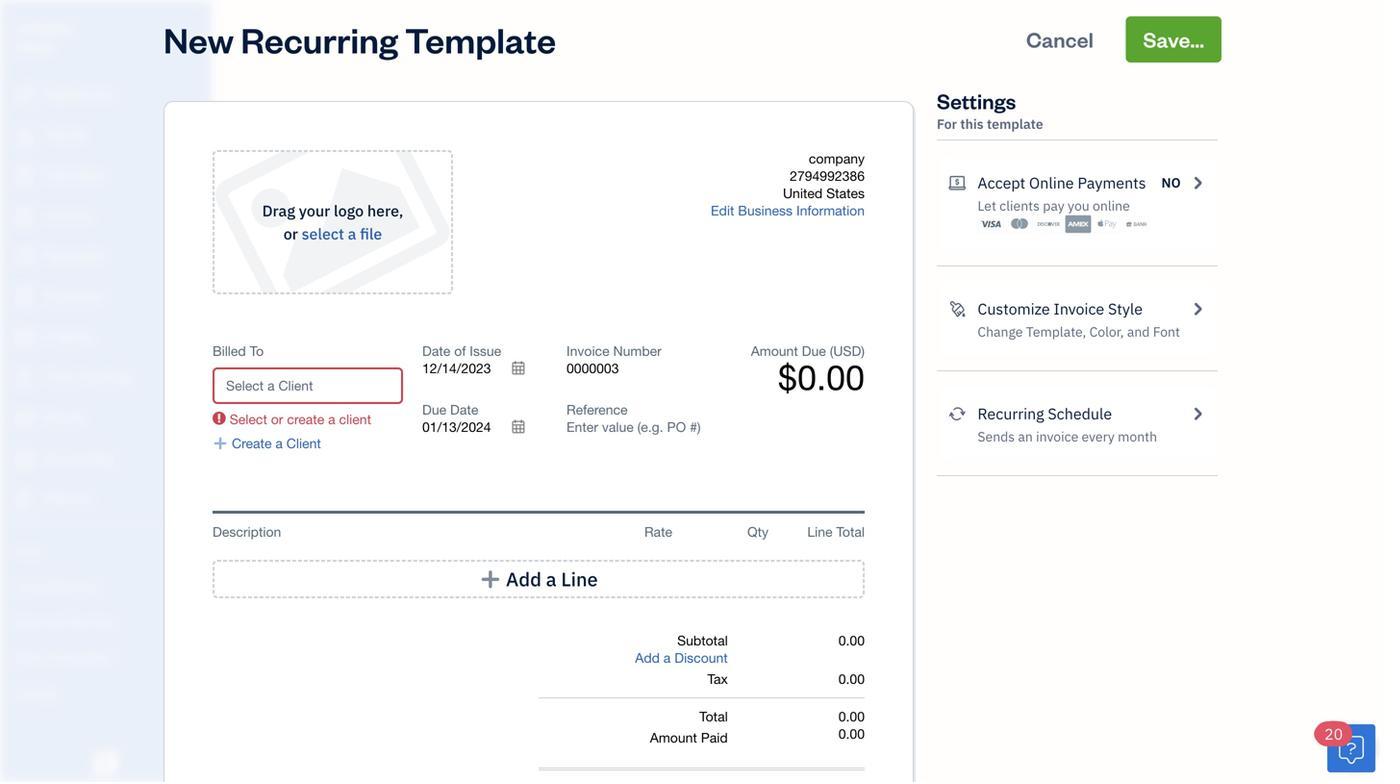 Task type: describe. For each thing, give the bounding box(es) containing it.
cancel button
[[1010, 16, 1112, 63]]

team members
[[14, 578, 98, 594]]

create a client
[[232, 436, 321, 451]]

0000003
[[567, 360, 619, 376]]

paid
[[701, 730, 728, 746]]

bank image
[[1124, 215, 1150, 234]]

$0.00
[[779, 357, 865, 397]]

save… button
[[1126, 16, 1222, 63]]

qty
[[748, 524, 769, 540]]

1 vertical spatial or
[[271, 411, 283, 427]]

invoice
[[1037, 428, 1079, 446]]

let clients pay you online
[[978, 197, 1131, 215]]

12/14/2023
[[423, 360, 491, 376]]

company owner
[[15, 18, 75, 54]]

company for company 2794992386 united states edit business information
[[809, 151, 865, 167]]

company 2794992386 united states edit business information
[[711, 151, 865, 218]]

drag
[[262, 201, 295, 221]]

new recurring template
[[164, 16, 556, 62]]

for
[[937, 115, 958, 133]]

or inside drag your logo here , or select a file
[[284, 224, 298, 244]]

invoice image
[[13, 207, 36, 226]]

a inside drag your logo here , or select a file
[[348, 224, 357, 244]]

edit business information button
[[711, 202, 865, 219]]

online
[[1093, 197, 1131, 215]]

bank
[[14, 649, 42, 665]]

due date 01/13/2024
[[423, 402, 491, 435]]

amount due ( usd ) $0.00
[[751, 343, 865, 397]]

2794992386
[[790, 168, 865, 184]]

chevronright image for no
[[1189, 171, 1207, 194]]

bank connections link
[[5, 641, 206, 675]]

payments
[[1078, 173, 1147, 193]]

subtotal add a discount tax
[[635, 633, 728, 687]]

and inside the main "element"
[[47, 614, 67, 629]]

add inside 'subtotal add a discount tax'
[[635, 650, 660, 666]]

0 horizontal spatial recurring
[[241, 16, 398, 62]]

a inside 'create a client' button
[[276, 436, 283, 451]]

rate
[[645, 524, 673, 540]]

add a discount button
[[635, 650, 728, 667]]

billed
[[213, 343, 246, 359]]

(
[[830, 343, 834, 359]]

settings for settings for this template
[[937, 87, 1017, 115]]

select
[[302, 224, 344, 244]]

usd
[[834, 343, 862, 359]]

a inside the add a line button
[[546, 567, 557, 592]]

20
[[1325, 724, 1344, 744]]

this
[[961, 115, 984, 133]]

total amount paid
[[650, 709, 728, 746]]

subtotal
[[678, 633, 728, 649]]

due inside due date 01/13/2024
[[423, 402, 447, 418]]

edit
[[711, 203, 735, 218]]

due inside amount due ( usd ) $0.00
[[802, 343, 827, 359]]

template,
[[1027, 323, 1087, 341]]

chart image
[[13, 449, 36, 469]]

of
[[454, 343, 466, 359]]

invoice number 0000003
[[567, 343, 662, 376]]

01/13/2024 button
[[423, 419, 538, 436]]

your
[[299, 201, 330, 221]]

0 vertical spatial total
[[837, 524, 865, 540]]

settings for this template
[[937, 87, 1044, 133]]

total inside total amount paid
[[700, 709, 728, 725]]

12/14/2023 button
[[423, 360, 538, 377]]

clients
[[1000, 197, 1040, 215]]

create
[[232, 436, 272, 451]]

reference
[[567, 402, 628, 418]]

select or create a client
[[230, 411, 371, 427]]

number
[[614, 343, 662, 359]]

0 vertical spatial invoice
[[1054, 299, 1105, 319]]

client
[[339, 411, 371, 427]]

items and services
[[14, 614, 116, 629]]

refresh image
[[949, 402, 967, 425]]

american express image
[[1066, 215, 1092, 234]]

let
[[978, 197, 997, 215]]

services
[[69, 614, 116, 629]]

2 0.00 from the top
[[839, 671, 865, 687]]

3 0.00 from the top
[[839, 709, 865, 725]]

timer image
[[13, 369, 36, 388]]

settings for settings
[[14, 685, 59, 701]]

expense image
[[13, 288, 36, 307]]

select
[[230, 411, 267, 427]]

onlinesales image
[[949, 171, 967, 194]]

a left "client"
[[328, 411, 336, 427]]

a inside 'subtotal add a discount tax'
[[664, 650, 671, 666]]

settings link
[[5, 677, 206, 710]]

drag your logo here , or select a file
[[262, 201, 404, 244]]

pay
[[1043, 197, 1065, 215]]

template
[[405, 16, 556, 62]]

01/13/2024
[[423, 419, 491, 435]]

4 0.00 from the top
[[839, 726, 865, 742]]

team
[[14, 578, 45, 594]]

invoice inside invoice number 0000003
[[567, 343, 610, 359]]

accept
[[978, 173, 1026, 193]]

description
[[213, 524, 281, 540]]

change template, color, and font
[[978, 323, 1181, 341]]

20 button
[[1316, 722, 1376, 773]]

add a line button
[[213, 560, 865, 599]]

sends
[[978, 428, 1015, 446]]

amount inside total amount paid
[[650, 730, 698, 746]]

online
[[1030, 173, 1075, 193]]

discount
[[675, 650, 728, 666]]

freshbooks image
[[90, 752, 121, 775]]

save…
[[1144, 26, 1205, 53]]

0 vertical spatial and
[[1128, 323, 1151, 341]]



Task type: locate. For each thing, give the bounding box(es) containing it.
settings down bank
[[14, 685, 59, 701]]

0 horizontal spatial settings
[[14, 685, 59, 701]]

states
[[827, 185, 865, 201]]

0 vertical spatial or
[[284, 224, 298, 244]]

1 horizontal spatial settings
[[937, 87, 1017, 115]]

0 vertical spatial due
[[802, 343, 827, 359]]

0 horizontal spatial total
[[700, 709, 728, 725]]

color,
[[1090, 323, 1125, 341]]

owner
[[15, 38, 54, 54]]

items and services link
[[5, 605, 206, 639]]

due up 01/13/2024
[[423, 402, 447, 418]]

plus image
[[480, 570, 502, 589]]

or down drag
[[284, 224, 298, 244]]

0 vertical spatial chevronright image
[[1189, 171, 1207, 194]]

to
[[250, 343, 264, 359]]

or
[[284, 224, 298, 244], [271, 411, 283, 427]]

members
[[47, 578, 98, 594]]

0 vertical spatial recurring
[[241, 16, 398, 62]]

amount left paid
[[650, 730, 698, 746]]

line total
[[808, 524, 865, 540]]

client
[[287, 436, 321, 451]]

0000003 button
[[567, 360, 706, 377]]

0 horizontal spatial add
[[506, 567, 542, 592]]

invoice
[[1054, 299, 1105, 319], [567, 343, 610, 359]]

date
[[423, 343, 451, 359], [450, 402, 479, 418]]

an
[[1019, 428, 1034, 446]]

0 horizontal spatial amount
[[650, 730, 698, 746]]

a left file at the top of page
[[348, 224, 357, 244]]

style
[[1109, 299, 1143, 319]]

client image
[[13, 126, 36, 145]]

)
[[862, 343, 865, 359]]

0.00 0.00
[[839, 709, 865, 742]]

0 vertical spatial add
[[506, 567, 542, 592]]

1 horizontal spatial add
[[635, 650, 660, 666]]

issue
[[470, 343, 502, 359]]

paintbrush image
[[949, 297, 967, 320]]

amount inside amount due ( usd ) $0.00
[[751, 343, 799, 359]]

0 vertical spatial settings
[[937, 87, 1017, 115]]

date up 01/13/2024
[[450, 402, 479, 418]]

visa image
[[978, 215, 1004, 234]]

main element
[[0, 0, 260, 782]]

settings inside the main "element"
[[14, 685, 59, 701]]

a left the discount
[[664, 650, 671, 666]]

1 vertical spatial chevronright image
[[1189, 402, 1207, 425]]

business
[[738, 203, 793, 218]]

plus image
[[213, 435, 228, 452]]

1 0.00 from the top
[[839, 633, 865, 649]]

add left the discount
[[635, 650, 660, 666]]

date of issue 12/14/2023
[[423, 343, 502, 376]]

1 vertical spatial and
[[47, 614, 67, 629]]

apple pay image
[[1095, 215, 1121, 234]]

chevronright image
[[1189, 297, 1207, 320]]

change
[[978, 323, 1024, 341]]

month
[[1119, 428, 1158, 446]]

apps
[[14, 542, 43, 558]]

recurring schedule
[[978, 404, 1113, 424]]

team members link
[[5, 570, 206, 603]]

apps link
[[5, 534, 206, 568]]

0 vertical spatial date
[[423, 343, 451, 359]]

invoice up 0000003
[[567, 343, 610, 359]]

create a client button
[[213, 435, 321, 452]]

estimate image
[[13, 167, 36, 186]]

0 horizontal spatial and
[[47, 614, 67, 629]]

a
[[348, 224, 357, 244], [328, 411, 336, 427], [276, 436, 283, 451], [546, 567, 557, 592], [664, 650, 671, 666]]

line inside button
[[561, 567, 598, 592]]

total right qty at the right bottom
[[837, 524, 865, 540]]

report image
[[13, 490, 36, 509]]

0 horizontal spatial company
[[15, 18, 75, 36]]

project image
[[13, 328, 36, 347]]

a right plus image
[[546, 567, 557, 592]]

settings up 'this'
[[937, 87, 1017, 115]]

no
[[1162, 174, 1181, 192]]

date left the of
[[423, 343, 451, 359]]

resource center badge image
[[1328, 725, 1376, 773]]

1 vertical spatial due
[[423, 402, 447, 418]]

exclamationcircle image
[[213, 411, 226, 426]]

customize invoice style
[[978, 299, 1143, 319]]

settings inside settings for this template
[[937, 87, 1017, 115]]

date inside date of issue 12/14/2023
[[423, 343, 451, 359]]

font
[[1154, 323, 1181, 341]]

1 horizontal spatial amount
[[751, 343, 799, 359]]

money image
[[13, 409, 36, 428]]

schedule
[[1048, 404, 1113, 424]]

bank connections
[[14, 649, 113, 665]]

1 horizontal spatial recurring
[[978, 404, 1045, 424]]

united
[[783, 185, 823, 201]]

1 vertical spatial line
[[561, 567, 598, 592]]

accept online payments
[[978, 173, 1147, 193]]

1 horizontal spatial total
[[837, 524, 865, 540]]

add right plus image
[[506, 567, 542, 592]]

0 vertical spatial line
[[808, 524, 833, 540]]

payment image
[[13, 247, 36, 267]]

here
[[368, 201, 399, 221]]

0 horizontal spatial line
[[561, 567, 598, 592]]

create
[[287, 411, 325, 427]]

Client text field
[[215, 370, 401, 402]]

1 horizontal spatial line
[[808, 524, 833, 540]]

company up 'owner'
[[15, 18, 75, 36]]

dashboard image
[[13, 86, 36, 105]]

billed to
[[213, 343, 264, 359]]

items
[[14, 614, 44, 629]]

1 vertical spatial add
[[635, 650, 660, 666]]

total up paid
[[700, 709, 728, 725]]

1 horizontal spatial invoice
[[1054, 299, 1105, 319]]

add inside button
[[506, 567, 542, 592]]

0 horizontal spatial due
[[423, 402, 447, 418]]

Reference Number text field
[[567, 419, 703, 436]]

1 horizontal spatial and
[[1128, 323, 1151, 341]]

company up 2794992386
[[809, 151, 865, 167]]

a left client
[[276, 436, 283, 451]]

2 chevronright image from the top
[[1189, 402, 1207, 425]]

every
[[1082, 428, 1115, 446]]

date inside due date 01/13/2024
[[450, 402, 479, 418]]

new
[[164, 16, 234, 62]]

,
[[399, 201, 404, 221]]

0 vertical spatial amount
[[751, 343, 799, 359]]

1 chevronright image from the top
[[1189, 171, 1207, 194]]

0 horizontal spatial invoice
[[567, 343, 610, 359]]

and right items at the left
[[47, 614, 67, 629]]

you
[[1068, 197, 1090, 215]]

line right plus image
[[561, 567, 598, 592]]

file
[[360, 224, 382, 244]]

add a line
[[506, 567, 598, 592]]

cancel
[[1027, 26, 1094, 53]]

1 vertical spatial amount
[[650, 730, 698, 746]]

company inside company 2794992386 united states edit business information
[[809, 151, 865, 167]]

company for company owner
[[15, 18, 75, 36]]

mastercard image
[[1007, 215, 1033, 234]]

1 vertical spatial company
[[809, 151, 865, 167]]

0.00
[[839, 633, 865, 649], [839, 671, 865, 687], [839, 709, 865, 725], [839, 726, 865, 742]]

chevronright image
[[1189, 171, 1207, 194], [1189, 402, 1207, 425]]

due left (
[[802, 343, 827, 359]]

company inside the main "element"
[[15, 18, 75, 36]]

or up 'create a client'
[[271, 411, 283, 427]]

0 vertical spatial company
[[15, 18, 75, 36]]

1 horizontal spatial company
[[809, 151, 865, 167]]

line
[[808, 524, 833, 540], [561, 567, 598, 592]]

chevronright image for recurring schedule
[[1189, 402, 1207, 425]]

1 vertical spatial invoice
[[567, 343, 610, 359]]

1 horizontal spatial due
[[802, 343, 827, 359]]

customize
[[978, 299, 1051, 319]]

information
[[797, 203, 865, 218]]

invoice up change template, color, and font in the top of the page
[[1054, 299, 1105, 319]]

tax
[[708, 671, 728, 687]]

1 vertical spatial settings
[[14, 685, 59, 701]]

discover image
[[1037, 215, 1063, 234]]

line right qty at the right bottom
[[808, 524, 833, 540]]

amount left (
[[751, 343, 799, 359]]

1 vertical spatial total
[[700, 709, 728, 725]]

template
[[987, 115, 1044, 133]]

1 vertical spatial recurring
[[978, 404, 1045, 424]]

1 vertical spatial date
[[450, 402, 479, 418]]

sends an invoice every month
[[978, 428, 1158, 446]]

and down style
[[1128, 323, 1151, 341]]



Task type: vqa. For each thing, say whether or not it's contained in the screenshot.
the Apple Pay icon
yes



